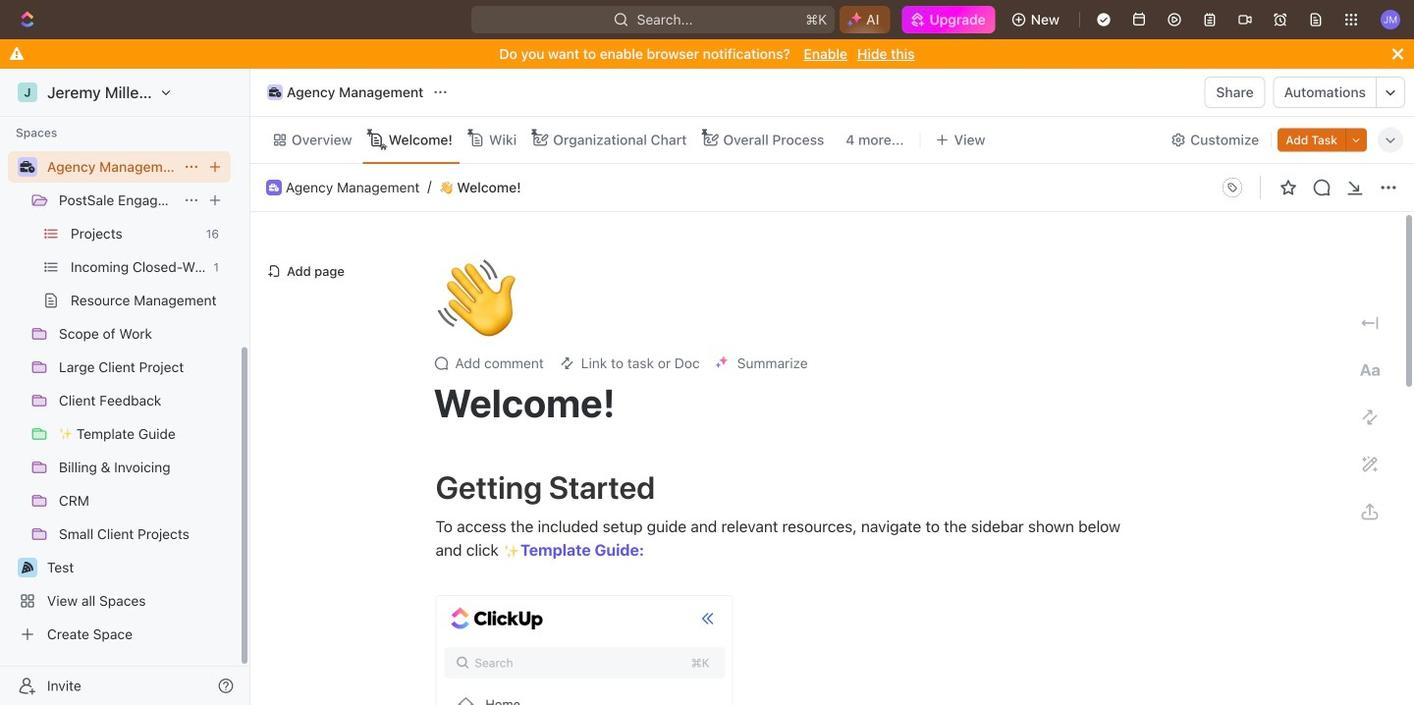 Task type: describe. For each thing, give the bounding box(es) containing it.
dropdown menu image
[[1217, 172, 1249, 203]]

pizza slice image
[[22, 562, 33, 574]]

sidebar navigation
[[0, 53, 254, 705]]



Task type: vqa. For each thing, say whether or not it's contained in the screenshot.
Name associated with 1st Name Dropdown Button from the bottom
no



Task type: locate. For each thing, give the bounding box(es) containing it.
0 vertical spatial business time image
[[269, 87, 281, 97]]

business time image
[[269, 87, 281, 97], [269, 184, 279, 191]]

tree inside sidebar navigation
[[8, 84, 231, 650]]

business time image
[[20, 161, 35, 173]]

tree
[[8, 84, 231, 650]]

jeremy miller's workspace, , element
[[18, 83, 37, 102]]

1 vertical spatial business time image
[[269, 184, 279, 191]]



